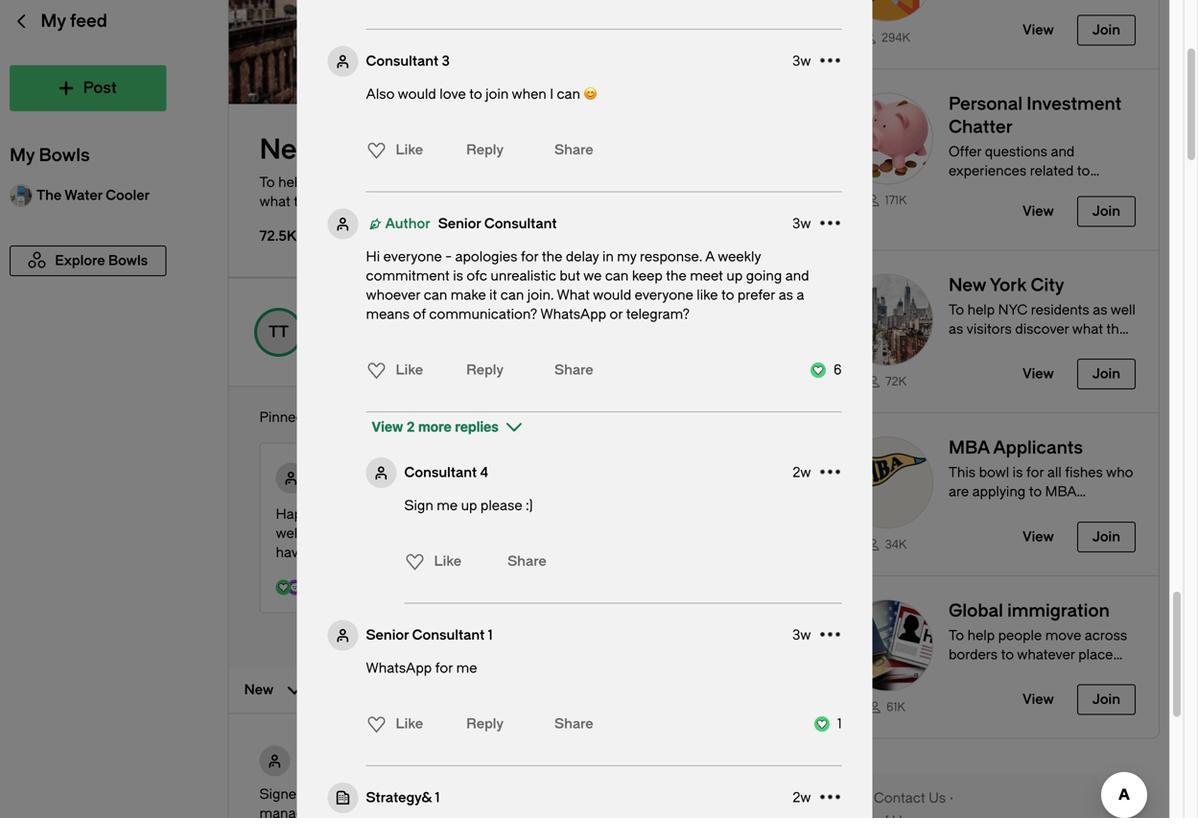 Task type: describe. For each thing, give the bounding box(es) containing it.
pinned
[[260, 410, 304, 426]]

property
[[524, 806, 577, 819]]

most inside signed a lease recently… psa for all of you looking at moving … solil management literally the most inefficient property management i've eve
[[421, 806, 454, 819]]

looking
[[531, 787, 578, 803]]

delay
[[566, 26, 599, 42]]

keep
[[632, 46, 663, 61]]

we
[[584, 46, 602, 61]]

1 horizontal spatial everyone
[[635, 65, 694, 81]]

3w
[[793, 405, 811, 421]]

rections list menu for 1st reply button from the top of the page
[[361, 129, 423, 167]]

i've
[[670, 806, 692, 819]]

61k link
[[842, 699, 934, 716]]

72.5k members
[[260, 228, 362, 244]]

whatsapp for me
[[366, 438, 477, 454]]

up for sign me up please :)
[[461, 275, 477, 291]]

16m link
[[668, 752, 694, 771]]

me for sign me up please :)
[[437, 275, 458, 291]]

16m
[[668, 753, 694, 769]]

it
[[490, 65, 497, 81]]

34k link
[[842, 537, 934, 553]]

1 horizontal spatial can
[[501, 65, 524, 81]]

consultant inside button
[[405, 242, 477, 258]]

171k link
[[842, 192, 934, 208]]

or
[[610, 84, 623, 100]]

1 vertical spatial whatsapp
[[366, 438, 432, 454]]

well
[[422, 175, 447, 191]]

up inside hi everyone - apologies for the delay in my response. a weekly commitment is ofc unrealistic but we can keep the meet up going and whoever can make it can join. what would everyone like to prefer as a means of communication? whatsapp or telegram?
[[727, 46, 743, 61]]

-
[[446, 26, 452, 42]]

2 management from the left
[[581, 806, 667, 819]]

telegram?
[[626, 84, 690, 100]]

senior
[[366, 405, 409, 421]]

new york city to help nyc residents as well as visitors discover what the world's most popular city has to offer!
[[260, 134, 571, 210]]

reply for sign me up
[[467, 656, 504, 672]]

whoever
[[366, 65, 421, 81]]

interested
[[366, 763, 430, 779]]

like
[[697, 65, 718, 81]]

signed a lease recently… psa for all of you looking at moving … solil management literally the most inefficient property management i've eve
[[260, 787, 722, 819]]

signed
[[260, 787, 305, 803]]

sign for sign me up
[[366, 601, 395, 617]]

0 horizontal spatial as
[[404, 175, 418, 191]]

of inside signed a lease recently… psa for all of you looking at moving … solil management literally the most inefficient property management i've eve
[[489, 787, 502, 803]]

1 reply button from the top
[[462, 132, 509, 163]]

psa
[[419, 787, 447, 803]]

posts
[[307, 410, 343, 426]]

going
[[746, 46, 782, 61]]

members
[[300, 228, 362, 244]]

share
[[555, 140, 594, 155]]

reply button for sign me up
[[462, 649, 509, 680]]

mckinsey & company 1
[[366, 730, 518, 746]]

popular
[[402, 194, 451, 210]]

prefer
[[738, 65, 776, 81]]

to inside hi everyone - apologies for the delay in my response. a weekly commitment is ofc unrealistic but we can keep the meet up going and whoever can make it can join. what would everyone like to prefer as a means of communication? whatsapp or telegram?
[[722, 65, 735, 81]]

what
[[557, 65, 590, 81]]

what
[[260, 194, 291, 210]]

ofc
[[467, 46, 488, 61]]

help
[[833, 791, 863, 807]]

pinned posts
[[260, 410, 343, 426]]

weekly
[[718, 26, 761, 42]]

commitment
[[366, 46, 450, 61]]

meet
[[690, 46, 724, 61]]

hi
[[366, 26, 380, 42]]

4
[[480, 242, 489, 258]]

a
[[706, 26, 715, 42]]

:)
[[526, 275, 533, 291]]

company
[[447, 730, 510, 746]]

city
[[454, 194, 476, 210]]

at
[[582, 787, 594, 803]]

1 inside mckinsey & company 1 button
[[513, 730, 518, 746]]

72k button
[[819, 251, 1159, 413]]

2 horizontal spatial can
[[605, 46, 629, 61]]

and
[[786, 46, 810, 61]]

whatsapp inside hi everyone - apologies for the delay in my response. a weekly commitment is ofc unrealistic but we can keep the meet up going and whoever can make it can join. what would everyone like to prefer as a means of communication? whatsapp or telegram?
[[541, 84, 607, 100]]

help / contact us link
[[833, 789, 958, 809]]

the up but
[[542, 26, 563, 42]]

but
[[560, 46, 581, 61]]

help
[[278, 175, 306, 191]]

visitors
[[468, 175, 513, 191]]

inefficient
[[457, 806, 520, 819]]

consultant 4 button
[[405, 241, 489, 260]]

my
[[617, 26, 637, 42]]

all
[[471, 787, 486, 803]]

/
[[866, 791, 871, 807]]

72k link
[[842, 374, 934, 390]]

reply for whatsapp for me
[[467, 494, 504, 510]]

0 horizontal spatial can
[[424, 65, 448, 81]]

literally
[[349, 806, 393, 819]]

sign for sign me up please :)
[[405, 275, 434, 291]]

strategy& 1 button
[[366, 566, 440, 585]]

1 inside senior consultant 1 button
[[488, 405, 493, 421]]

72k
[[886, 375, 907, 389]]

the down response. in the top of the page
[[666, 46, 687, 61]]

mckinsey
[[366, 730, 430, 746]]

help / contact us
[[833, 791, 946, 807]]

us
[[929, 791, 946, 807]]

in
[[603, 26, 614, 42]]



Task type: locate. For each thing, give the bounding box(es) containing it.
the down help on the left of page
[[294, 194, 314, 210]]

1 horizontal spatial toogle identity image
[[366, 235, 397, 266]]

2 vertical spatial for
[[450, 787, 468, 803]]

3 reply from the top
[[467, 656, 504, 672]]

would
[[593, 65, 632, 81]]

1 horizontal spatial 1
[[488, 405, 493, 421]]

whatsapp down what
[[541, 84, 607, 100]]

to
[[260, 175, 275, 191]]

2 reply button from the top
[[462, 487, 509, 517]]

contact
[[874, 791, 926, 807]]

of right the all at left bottom
[[489, 787, 502, 803]]

rections list menu down sign me up at the left bottom of the page
[[361, 645, 423, 684]]

0 horizontal spatial 1
[[435, 567, 440, 583]]

management down signed
[[260, 806, 346, 819]]

up for sign me up
[[423, 601, 439, 617]]

rections list menu up residents
[[361, 129, 423, 167]]

1 vertical spatial everyone
[[635, 65, 694, 81]]

2 horizontal spatial up
[[727, 46, 743, 61]]

0 vertical spatial of
[[413, 84, 426, 100]]

2 horizontal spatial as
[[779, 65, 794, 81]]

1 vertical spatial me
[[457, 438, 477, 454]]

reply button up company
[[462, 649, 509, 680]]

1 like from the top
[[396, 140, 423, 155]]

0 vertical spatial whatsapp
[[541, 84, 607, 100]]

1 vertical spatial reply button
[[462, 487, 509, 517]]

0 horizontal spatial management
[[260, 806, 346, 819]]

apologies
[[455, 26, 518, 42]]

up down strategy& 1 button
[[423, 601, 439, 617]]

reply button up 'visitors'
[[462, 132, 509, 163]]

0 vertical spatial everyone
[[384, 26, 442, 42]]

means
[[366, 84, 410, 100]]

for inside hi everyone - apologies for the delay in my response. a weekly commitment is ofc unrealistic but we can keep the meet up going and whoever can make it can join. what would everyone like to prefer as a means of communication? whatsapp or telegram?
[[521, 26, 539, 42]]

1 horizontal spatial sign
[[405, 275, 434, 291]]

a inside hi everyone - apologies for the delay in my response. a weekly commitment is ofc unrealistic but we can keep the meet up going and whoever can make it can join. what would everyone like to prefer as a means of communication? whatsapp or telegram?
[[797, 65, 805, 81]]

new
[[260, 134, 318, 166]]

share button
[[547, 137, 594, 158]]

1 horizontal spatial up
[[461, 275, 477, 291]]

171k button
[[819, 69, 1159, 250]]

whatsapp
[[541, 84, 607, 100], [366, 438, 432, 454]]

to right has
[[506, 194, 519, 210]]

strategy& 1
[[366, 567, 440, 583]]

to inside new york city to help nyc residents as well as visitors discover what the world's most popular city has to offer!
[[506, 194, 519, 210]]

solil
[[661, 787, 689, 803]]

lease
[[319, 787, 353, 803]]

2 vertical spatial reply
[[467, 656, 504, 672]]

me down consultant 4 button
[[437, 275, 458, 291]]

has
[[480, 194, 503, 210]]

0 horizontal spatial of
[[413, 84, 426, 100]]

consultant 4
[[405, 242, 489, 258]]

a inside signed a lease recently… psa for all of you looking at moving … solil management literally the most inefficient property management i've eve
[[308, 787, 316, 803]]

whatsapp down 'senior'
[[366, 438, 432, 454]]

rections list menu for reply button corresponding to sign me up
[[361, 645, 423, 684]]

0 vertical spatial up
[[727, 46, 743, 61]]

0 horizontal spatial most
[[366, 194, 399, 210]]

sign me up
[[366, 601, 439, 617]]

to right like
[[722, 65, 735, 81]]

3 reply button from the top
[[462, 649, 509, 680]]

city
[[387, 134, 440, 166]]

1 vertical spatial of
[[489, 787, 502, 803]]

can up would
[[605, 46, 629, 61]]

3 like from the top
[[396, 656, 423, 672]]

0 horizontal spatial to
[[506, 194, 519, 210]]

1 vertical spatial to
[[506, 194, 519, 210]]

0 horizontal spatial toogle identity image
[[260, 746, 290, 777]]

2 horizontal spatial 1
[[513, 730, 518, 746]]

offer!
[[522, 194, 557, 210]]

0 horizontal spatial whatsapp
[[366, 438, 432, 454]]

294k
[[882, 31, 911, 44]]

everyone
[[384, 26, 442, 42], [635, 65, 694, 81]]

sign down strategy&
[[366, 601, 395, 617]]

up
[[727, 46, 743, 61], [461, 275, 477, 291], [423, 601, 439, 617]]

as up city
[[450, 175, 465, 191]]

response.
[[640, 26, 703, 42]]

sign me up please :)
[[405, 275, 533, 291]]

strategy&
[[366, 567, 432, 583]]

unrealistic
[[491, 46, 557, 61]]

1 vertical spatial up
[[461, 275, 477, 291]]

reply
[[467, 140, 504, 155], [467, 494, 504, 510], [467, 656, 504, 672]]

1 vertical spatial for
[[435, 438, 453, 454]]

the
[[542, 26, 563, 42], [666, 46, 687, 61], [294, 194, 314, 210], [397, 806, 417, 819]]

34k button
[[819, 414, 1159, 576]]

me for sign me up
[[399, 601, 420, 617]]

0 vertical spatial to
[[722, 65, 735, 81]]

residents
[[342, 175, 400, 191]]

up left 'please' at the top of page
[[461, 275, 477, 291]]

1 reply from the top
[[467, 140, 504, 155]]

reply up company
[[467, 656, 504, 672]]

1 vertical spatial toogle identity image
[[260, 746, 290, 777]]

toogle identity image right members
[[366, 235, 397, 266]]

like for sign
[[396, 656, 423, 672]]

for inside signed a lease recently… psa for all of you looking at moving … solil management literally the most inefficient property management i've eve
[[450, 787, 468, 803]]

0 horizontal spatial everyone
[[384, 26, 442, 42]]

reply down whatsapp for me
[[467, 494, 504, 510]]

as left the well
[[404, 175, 418, 191]]

2 vertical spatial up
[[423, 601, 439, 617]]

like for whatsapp
[[396, 494, 423, 510]]

consultant up whatsapp for me
[[412, 405, 485, 421]]

a down and
[[797, 65, 805, 81]]

1 inside strategy& 1 button
[[435, 567, 440, 583]]

toogle identity image up signed
[[260, 746, 290, 777]]

2 vertical spatial me
[[399, 601, 420, 617]]

everyone up the "telegram?"
[[635, 65, 694, 81]]

consultant
[[405, 242, 477, 258], [412, 405, 485, 421]]

1 vertical spatial like
[[396, 494, 423, 510]]

0 vertical spatial like
[[396, 140, 423, 155]]

1 horizontal spatial most
[[421, 806, 454, 819]]

294k button
[[819, 0, 1159, 68]]

0 vertical spatial for
[[521, 26, 539, 42]]

senior consultant 1
[[366, 405, 493, 421]]

the inside new york city to help nyc residents as well as visitors discover what the world's most popular city has to offer!
[[294, 194, 314, 210]]

for
[[521, 26, 539, 42], [435, 438, 453, 454], [450, 787, 468, 803]]

mckinsey & company 1 button
[[366, 729, 518, 748]]

1 horizontal spatial of
[[489, 787, 502, 803]]

please
[[481, 275, 523, 291]]

most down residents
[[366, 194, 399, 210]]

make
[[451, 65, 486, 81]]

1 vertical spatial most
[[421, 806, 454, 819]]

join.
[[528, 65, 554, 81]]

1 horizontal spatial as
[[450, 175, 465, 191]]

72.5k
[[260, 228, 296, 244]]

of
[[413, 84, 426, 100], [489, 787, 502, 803]]

61k button
[[819, 577, 1159, 739]]

hi everyone - apologies for the delay in my response. a weekly commitment is ofc unrealistic but we can keep the meet up going and whoever can make it can join. what would everyone like to prefer as a means of communication? whatsapp or telegram?
[[366, 26, 810, 100]]

1 management from the left
[[260, 806, 346, 819]]

2 like from the top
[[396, 494, 423, 510]]

like up the well
[[396, 140, 423, 155]]

for left the all at left bottom
[[450, 787, 468, 803]]

294k link
[[842, 29, 934, 45]]

2 reply from the top
[[467, 494, 504, 510]]

as down and
[[779, 65, 794, 81]]

world's
[[318, 194, 363, 210]]

1 vertical spatial a
[[308, 787, 316, 803]]

up down weekly
[[727, 46, 743, 61]]

a left lease
[[308, 787, 316, 803]]

1 vertical spatial 1
[[435, 567, 440, 583]]

discover
[[516, 175, 571, 191]]

reply button down whatsapp for me
[[462, 487, 509, 517]]

0 vertical spatial sign
[[405, 275, 434, 291]]

sign down consultant 4 button
[[405, 275, 434, 291]]

for down senior consultant 1 button in the left of the page
[[435, 438, 453, 454]]

can
[[605, 46, 629, 61], [424, 65, 448, 81], [501, 65, 524, 81]]

0 horizontal spatial a
[[308, 787, 316, 803]]

reply up 'visitors'
[[467, 140, 504, 155]]

&
[[433, 730, 444, 746]]

everyone up commitment
[[384, 26, 442, 42]]

can left make
[[424, 65, 448, 81]]

2 vertical spatial like
[[396, 656, 423, 672]]

communication?
[[429, 84, 538, 100]]

1 vertical spatial consultant
[[412, 405, 485, 421]]

0 horizontal spatial sign
[[366, 601, 395, 617]]

york
[[323, 134, 381, 166]]

me
[[437, 275, 458, 291], [457, 438, 477, 454], [399, 601, 420, 617]]

like
[[396, 140, 423, 155], [396, 494, 423, 510], [396, 656, 423, 672]]

is
[[453, 46, 464, 61]]

consultant inside button
[[412, 405, 485, 421]]

rections list menu down sign me up please :)
[[400, 320, 462, 358]]

1 horizontal spatial to
[[722, 65, 735, 81]]

as
[[779, 65, 794, 81], [404, 175, 418, 191], [450, 175, 465, 191]]

34k
[[885, 538, 907, 552]]

2 vertical spatial reply button
[[462, 649, 509, 680]]

1 vertical spatial reply
[[467, 494, 504, 510]]

you
[[505, 787, 528, 803]]

1 horizontal spatial whatsapp
[[541, 84, 607, 100]]

1 horizontal spatial management
[[581, 806, 667, 819]]

0 vertical spatial a
[[797, 65, 805, 81]]

61k
[[887, 701, 906, 715]]

1 horizontal spatial a
[[797, 65, 805, 81]]

rections list menu
[[361, 129, 423, 167], [400, 320, 462, 358], [361, 483, 423, 521], [361, 645, 423, 684]]

most down psa
[[421, 806, 454, 819]]

0 vertical spatial reply
[[467, 140, 504, 155]]

0 vertical spatial me
[[437, 275, 458, 291]]

moving
[[597, 787, 645, 803]]

0 vertical spatial reply button
[[462, 132, 509, 163]]

1
[[488, 405, 493, 421], [435, 567, 440, 583], [513, 730, 518, 746]]

consultant up sign me up please :)
[[405, 242, 477, 258]]

nyc
[[309, 175, 339, 191]]

1 vertical spatial sign
[[366, 601, 395, 617]]

senior consultant 1 button
[[366, 403, 493, 423]]

the inside signed a lease recently… psa for all of you looking at moving … solil management literally the most inefficient property management i've eve
[[397, 806, 417, 819]]

171k
[[885, 194, 907, 207]]

me down strategy& 1 button
[[399, 601, 420, 617]]

the down recently…
[[397, 806, 417, 819]]

a
[[797, 65, 805, 81], [308, 787, 316, 803]]

like down sign me up at the left bottom of the page
[[396, 656, 423, 672]]

as inside hi everyone - apologies for the delay in my response. a weekly commitment is ofc unrealistic but we can keep the meet up going and whoever can make it can join. what would everyone like to prefer as a means of communication? whatsapp or telegram?
[[779, 65, 794, 81]]

0 horizontal spatial up
[[423, 601, 439, 617]]

of inside hi everyone - apologies for the delay in my response. a weekly commitment is ofc unrealistic but we can keep the meet up going and whoever can make it can join. what would everyone like to prefer as a means of communication? whatsapp or telegram?
[[413, 84, 426, 100]]

0 vertical spatial consultant
[[405, 242, 477, 258]]

…
[[648, 787, 658, 803]]

like down whatsapp for me
[[396, 494, 423, 510]]

reply button for whatsapp for me
[[462, 487, 509, 517]]

for up unrealistic
[[521, 26, 539, 42]]

management down moving
[[581, 806, 667, 819]]

toogle identity image
[[366, 235, 397, 266], [260, 746, 290, 777]]

of right means
[[413, 84, 426, 100]]

rections list menu down whatsapp for me
[[361, 483, 423, 521]]

0 vertical spatial toogle identity image
[[366, 235, 397, 266]]

rections list menu for reply button associated with whatsapp for me
[[361, 483, 423, 521]]

0 vertical spatial 1
[[488, 405, 493, 421]]

most inside new york city to help nyc residents as well as visitors discover what the world's most popular city has to offer!
[[366, 194, 399, 210]]

can right it
[[501, 65, 524, 81]]

me down senior consultant 1 button in the left of the page
[[457, 438, 477, 454]]

2 vertical spatial 1
[[513, 730, 518, 746]]

0 vertical spatial most
[[366, 194, 399, 210]]



Task type: vqa. For each thing, say whether or not it's contained in the screenshot.
New York City To help NYC residents as well as visitors discover what the world's most popular city has to offer!
yes



